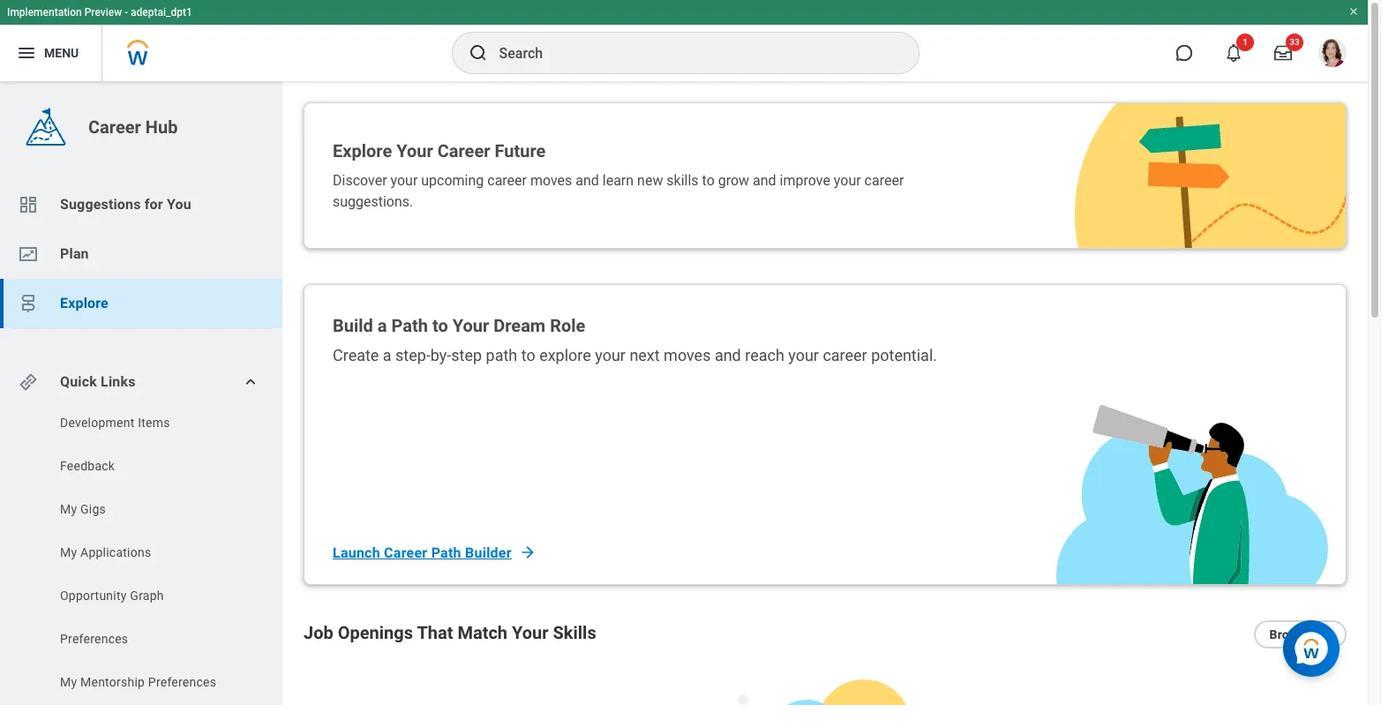 Task type: locate. For each thing, give the bounding box(es) containing it.
path left builder
[[431, 544, 462, 561]]

hub
[[146, 117, 178, 138]]

create
[[333, 346, 379, 365]]

1 vertical spatial a
[[383, 346, 392, 365]]

path up step-
[[392, 315, 428, 336]]

to
[[702, 172, 715, 189], [433, 315, 448, 336], [522, 346, 536, 365]]

1 horizontal spatial path
[[431, 544, 462, 561]]

launch career path builder button
[[333, 535, 537, 570]]

step
[[451, 346, 482, 365]]

my mentorship preferences
[[60, 675, 216, 690]]

my left mentorship
[[60, 675, 77, 690]]

career for potential.
[[823, 346, 868, 365]]

build
[[333, 315, 373, 336]]

1 vertical spatial preferences
[[148, 675, 216, 690]]

a right build
[[378, 315, 387, 336]]

1 horizontal spatial career
[[384, 544, 428, 561]]

2 horizontal spatial and
[[753, 172, 777, 189]]

3 my from the top
[[60, 675, 77, 690]]

preferences down opportunity
[[60, 632, 128, 646]]

1 vertical spatial to
[[433, 315, 448, 336]]

upcoming
[[421, 172, 484, 189]]

0 vertical spatial path
[[392, 315, 428, 336]]

a left step-
[[383, 346, 392, 365]]

implementation preview -   adeptai_dpt1
[[7, 6, 192, 19]]

career
[[88, 117, 141, 138], [438, 140, 491, 162], [384, 544, 428, 561]]

1 vertical spatial moves
[[664, 346, 711, 365]]

career left potential.
[[823, 346, 868, 365]]

for
[[145, 196, 163, 213]]

0 vertical spatial career
[[88, 117, 141, 138]]

to left grow
[[702, 172, 715, 189]]

explore
[[540, 346, 591, 365]]

menu button
[[0, 25, 102, 81]]

that
[[417, 622, 453, 644]]

2 vertical spatial your
[[512, 622, 549, 644]]

menu
[[44, 46, 79, 60]]

your up step on the left of the page
[[453, 315, 489, 336]]

2 vertical spatial to
[[522, 346, 536, 365]]

my gigs
[[60, 502, 106, 517]]

1 vertical spatial path
[[431, 544, 462, 561]]

0 vertical spatial your
[[397, 140, 433, 162]]

0 vertical spatial moves
[[531, 172, 572, 189]]

1 horizontal spatial to
[[522, 346, 536, 365]]

2 horizontal spatial your
[[512, 622, 549, 644]]

path for a
[[392, 315, 428, 336]]

and for grow
[[753, 172, 777, 189]]

suggestions for you link
[[0, 180, 283, 230]]

moves
[[531, 172, 572, 189], [664, 346, 711, 365]]

launch
[[333, 544, 380, 561]]

explore
[[333, 140, 392, 162], [60, 295, 109, 312]]

2 horizontal spatial to
[[702, 172, 715, 189]]

0 vertical spatial to
[[702, 172, 715, 189]]

adeptai_dpt1
[[131, 6, 192, 19]]

role
[[550, 315, 586, 336]]

my mentorship preferences link
[[58, 674, 240, 691]]

0 horizontal spatial to
[[433, 315, 448, 336]]

0 horizontal spatial path
[[392, 315, 428, 336]]

1 vertical spatial your
[[453, 315, 489, 336]]

future
[[495, 140, 546, 162]]

suggestions
[[60, 196, 141, 213]]

career for suggestions.
[[865, 172, 904, 189]]

explore down plan
[[60, 295, 109, 312]]

launch career path builder
[[333, 544, 512, 561]]

my
[[60, 502, 77, 517], [60, 546, 77, 560], [60, 675, 77, 690]]

1 list from the top
[[0, 180, 283, 328]]

0 vertical spatial explore
[[333, 140, 392, 162]]

build a path to your dream role
[[333, 315, 586, 336]]

1 vertical spatial list
[[0, 414, 283, 696]]

moves inside discover your upcoming career moves and learn new skills to grow and improve your career suggestions.
[[531, 172, 572, 189]]

applications
[[80, 546, 151, 560]]

0 horizontal spatial explore
[[60, 295, 109, 312]]

your up the upcoming on the top of the page
[[397, 140, 433, 162]]

justify image
[[16, 42, 37, 64]]

close environment banner image
[[1349, 6, 1360, 17]]

your up suggestions.
[[391, 172, 418, 189]]

my gigs link
[[58, 501, 240, 518]]

career
[[488, 172, 527, 189], [865, 172, 904, 189], [823, 346, 868, 365]]

onboarding home image
[[18, 244, 39, 265]]

my left gigs
[[60, 502, 77, 517]]

path for career
[[431, 544, 462, 561]]

0 horizontal spatial your
[[397, 140, 433, 162]]

my down my gigs
[[60, 546, 77, 560]]

and left learn
[[576, 172, 599, 189]]

0 vertical spatial preferences
[[60, 632, 128, 646]]

explore up discover
[[333, 140, 392, 162]]

33
[[1290, 37, 1300, 47]]

your left skills
[[512, 622, 549, 644]]

discover your upcoming career moves and learn new skills to grow and improve your career suggestions.
[[333, 172, 904, 210]]

1 horizontal spatial and
[[715, 346, 741, 365]]

inbox large image
[[1275, 44, 1293, 62]]

implementation
[[7, 6, 82, 19]]

1 my from the top
[[60, 502, 77, 517]]

2 vertical spatial career
[[384, 544, 428, 561]]

development items
[[60, 416, 170, 430]]

feedback
[[60, 459, 115, 473]]

launch career path builder icon image
[[1057, 405, 1329, 584]]

2 my from the top
[[60, 546, 77, 560]]

explore link
[[0, 279, 283, 328]]

step-
[[396, 346, 431, 365]]

1
[[1243, 37, 1248, 47]]

1 vertical spatial explore
[[60, 295, 109, 312]]

a for build
[[378, 315, 387, 336]]

skills
[[667, 172, 699, 189]]

preferences
[[60, 632, 128, 646], [148, 675, 216, 690]]

0 vertical spatial my
[[60, 502, 77, 517]]

career right improve
[[865, 172, 904, 189]]

to up by-
[[433, 315, 448, 336]]

moves right next
[[664, 346, 711, 365]]

career hub
[[88, 117, 178, 138]]

plan
[[60, 245, 89, 262]]

all
[[1316, 628, 1331, 642]]

profile logan mcneil image
[[1319, 39, 1347, 71]]

and for moves
[[715, 346, 741, 365]]

and right grow
[[753, 172, 777, 189]]

and left reach
[[715, 346, 741, 365]]

opportunity graph link
[[58, 587, 240, 605]]

moves down future
[[531, 172, 572, 189]]

search image
[[468, 42, 489, 64]]

your
[[391, 172, 418, 189], [834, 172, 861, 189], [595, 346, 626, 365], [789, 346, 819, 365]]

builder
[[465, 544, 512, 561]]

path
[[392, 315, 428, 336], [431, 544, 462, 561]]

1 horizontal spatial explore
[[333, 140, 392, 162]]

links
[[101, 373, 136, 390]]

timeline milestone image
[[18, 293, 39, 314]]

2 horizontal spatial career
[[438, 140, 491, 162]]

my for my mentorship preferences
[[60, 675, 77, 690]]

potential.
[[872, 346, 938, 365]]

path inside button
[[431, 544, 462, 561]]

0 vertical spatial list
[[0, 180, 283, 328]]

2 vertical spatial my
[[60, 675, 77, 690]]

my applications link
[[58, 544, 240, 562]]

career up the upcoming on the top of the page
[[438, 140, 491, 162]]

preferences down preferences link
[[148, 675, 216, 690]]

Search Workday  search field
[[499, 34, 882, 72]]

0 horizontal spatial moves
[[531, 172, 572, 189]]

opportunity graph
[[60, 589, 164, 603]]

2 list from the top
[[0, 414, 283, 696]]

next
[[630, 346, 660, 365]]

career right the launch
[[384, 544, 428, 561]]

1 vertical spatial my
[[60, 546, 77, 560]]

explore your career future
[[333, 140, 546, 162]]

0 vertical spatial a
[[378, 315, 387, 336]]

to right path
[[522, 346, 536, 365]]

link image
[[18, 372, 39, 393]]

career inside button
[[384, 544, 428, 561]]

preferences link
[[58, 630, 240, 648]]

your
[[397, 140, 433, 162], [453, 315, 489, 336], [512, 622, 549, 644]]

a
[[378, 315, 387, 336], [383, 346, 392, 365]]

new
[[638, 172, 663, 189]]

list
[[0, 180, 283, 328], [0, 414, 283, 696]]

and
[[576, 172, 599, 189], [753, 172, 777, 189], [715, 346, 741, 365]]

career left hub
[[88, 117, 141, 138]]

improve
[[780, 172, 831, 189]]

1 horizontal spatial your
[[453, 315, 489, 336]]



Task type: vqa. For each thing, say whether or not it's contained in the screenshot.
a
yes



Task type: describe. For each thing, give the bounding box(es) containing it.
1 button
[[1215, 34, 1255, 72]]

grow
[[718, 172, 750, 189]]

learn
[[603, 172, 634, 189]]

list containing suggestions for you
[[0, 180, 283, 328]]

chevron up small image
[[242, 373, 260, 391]]

list containing development items
[[0, 414, 283, 696]]

discover
[[333, 172, 387, 189]]

browse
[[1270, 628, 1313, 642]]

your left next
[[595, 346, 626, 365]]

dream
[[494, 315, 546, 336]]

gigs
[[80, 502, 106, 517]]

quick links
[[60, 373, 136, 390]]

development
[[60, 416, 135, 430]]

you
[[167, 196, 191, 213]]

feedback link
[[58, 457, 240, 475]]

0 horizontal spatial preferences
[[60, 632, 128, 646]]

plan link
[[0, 230, 283, 279]]

0 horizontal spatial and
[[576, 172, 599, 189]]

arrow right image
[[519, 544, 537, 562]]

development items link
[[58, 414, 240, 432]]

match
[[458, 622, 508, 644]]

explore for explore
[[60, 295, 109, 312]]

create a step-by-step path to explore your next moves and reach your career potential.
[[333, 346, 938, 365]]

job
[[304, 622, 334, 644]]

openings
[[338, 622, 413, 644]]

opportunity
[[60, 589, 127, 603]]

browse all link
[[1254, 621, 1347, 649]]

dashboard image
[[18, 194, 39, 215]]

your right improve
[[834, 172, 861, 189]]

to inside discover your upcoming career moves and learn new skills to grow and improve your career suggestions.
[[702, 172, 715, 189]]

explore for explore your career future
[[333, 140, 392, 162]]

items
[[138, 416, 170, 430]]

menu banner
[[0, 0, 1369, 81]]

1 horizontal spatial preferences
[[148, 675, 216, 690]]

0 horizontal spatial career
[[88, 117, 141, 138]]

-
[[125, 6, 128, 19]]

suggestions.
[[333, 193, 413, 210]]

preview
[[84, 6, 122, 19]]

my for my applications
[[60, 546, 77, 560]]

career down future
[[488, 172, 527, 189]]

my for my gigs
[[60, 502, 77, 517]]

job openings that match your skills
[[304, 622, 597, 644]]

quick links element
[[18, 365, 268, 400]]

suggestions for you
[[60, 196, 191, 213]]

path
[[486, 346, 518, 365]]

1 vertical spatial career
[[438, 140, 491, 162]]

notifications large image
[[1226, 44, 1243, 62]]

quick
[[60, 373, 97, 390]]

mentorship
[[80, 675, 145, 690]]

skills
[[553, 622, 597, 644]]

33 button
[[1264, 34, 1304, 72]]

browse all
[[1270, 628, 1331, 642]]

reach
[[745, 346, 785, 365]]

by-
[[431, 346, 451, 365]]

my applications
[[60, 546, 151, 560]]

1 horizontal spatial moves
[[664, 346, 711, 365]]

your right reach
[[789, 346, 819, 365]]

graph
[[130, 589, 164, 603]]

your for to
[[453, 315, 489, 336]]

a for create
[[383, 346, 392, 365]]

your for match
[[512, 622, 549, 644]]



